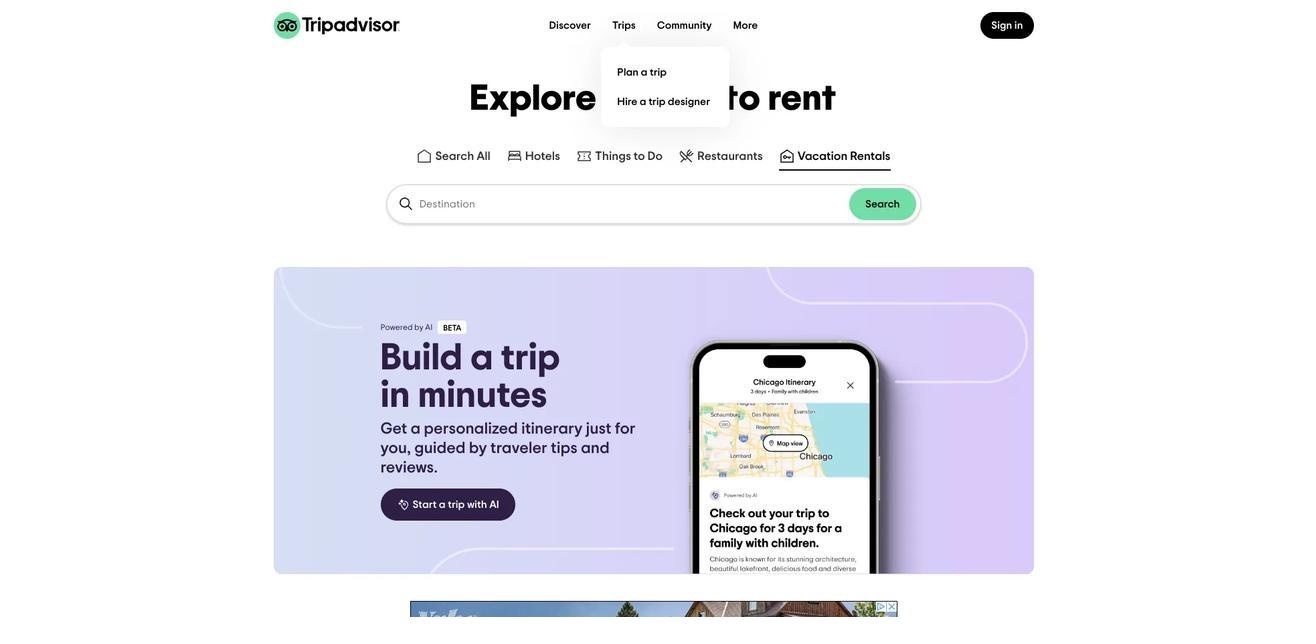 Task type: describe. For each thing, give the bounding box(es) containing it.
a right the get
[[411, 421, 421, 437]]

a for build
[[471, 339, 493, 377]]

search button
[[849, 188, 916, 220]]

rentals
[[850, 151, 891, 163]]

vacation rentals link
[[779, 148, 891, 164]]

more button
[[723, 12, 769, 39]]

personalized
[[424, 421, 518, 437]]

trip for start
[[448, 499, 465, 510]]

community button
[[647, 12, 723, 39]]

things
[[595, 151, 631, 163]]

community
[[657, 20, 712, 31]]

trip for hire
[[649, 96, 666, 107]]

hotels link
[[507, 148, 560, 164]]

build a trip in minutes get a personalized itinerary just for you, guided by traveler tips and reviews.
[[381, 339, 636, 476]]

traveler
[[491, 440, 548, 457]]

trip for build
[[501, 339, 560, 377]]

explore
[[470, 81, 597, 117]]

things to do link
[[576, 148, 663, 164]]

itinerary
[[521, 421, 583, 437]]

Search search field
[[387, 185, 920, 223]]

vacation rentals button
[[776, 145, 893, 171]]

1 horizontal spatial in
[[1015, 20, 1023, 31]]

rent
[[769, 81, 837, 117]]

a for plan
[[641, 67, 648, 77]]

restaurants
[[698, 151, 763, 163]]

minutes
[[418, 377, 547, 414]]

start a trip with ai button
[[381, 489, 515, 521]]

just
[[586, 421, 612, 437]]

a for hire
[[640, 96, 646, 107]]

restaurants button
[[676, 145, 766, 171]]

search for search all
[[435, 151, 474, 163]]

designer
[[668, 96, 710, 107]]

hotels
[[525, 151, 560, 163]]

tips
[[551, 440, 578, 457]]

search all button
[[414, 145, 493, 171]]

build
[[381, 339, 463, 377]]

trips
[[612, 20, 636, 31]]

plan a trip
[[617, 67, 667, 77]]

hire a trip designer
[[617, 96, 710, 107]]

sign in
[[992, 20, 1023, 31]]

do
[[648, 151, 663, 163]]

reviews.
[[381, 460, 438, 476]]

things to do
[[595, 151, 663, 163]]

tripadvisor image
[[273, 12, 399, 39]]

search for search
[[866, 199, 900, 210]]



Task type: vqa. For each thing, say whether or not it's contained in the screenshot.
Restaurants button
yes



Task type: locate. For each thing, give the bounding box(es) containing it.
search inside search all button
[[435, 151, 474, 163]]

0 horizontal spatial search
[[435, 151, 474, 163]]

plan a trip link
[[612, 58, 719, 87]]

a right build
[[471, 339, 493, 377]]

and
[[581, 440, 610, 457]]

search
[[435, 151, 474, 163], [866, 199, 900, 210]]

in right sign
[[1015, 20, 1023, 31]]

search all
[[435, 151, 491, 163]]

a inside button
[[439, 499, 446, 510]]

search left all
[[435, 151, 474, 163]]

discover button
[[539, 12, 602, 39]]

a
[[641, 67, 648, 77], [640, 96, 646, 107], [471, 339, 493, 377], [411, 421, 421, 437], [439, 499, 446, 510]]

1 horizontal spatial by
[[469, 440, 487, 457]]

to
[[724, 81, 761, 117], [634, 151, 645, 163]]

by right powered
[[414, 323, 424, 331]]

get
[[381, 421, 407, 437]]

hire
[[617, 96, 638, 107]]

all
[[477, 151, 491, 163]]

1 vertical spatial in
[[381, 377, 410, 414]]

sign
[[992, 20, 1012, 31]]

trip inside the build a trip in minutes get a personalized itinerary just for you, guided by traveler tips and reviews.
[[501, 339, 560, 377]]

1 vertical spatial search
[[866, 199, 900, 210]]

to right designer
[[724, 81, 761, 117]]

1 horizontal spatial search
[[866, 199, 900, 210]]

0 vertical spatial in
[[1015, 20, 1023, 31]]

explore places to rent
[[470, 81, 837, 117]]

more
[[733, 20, 758, 31]]

with
[[467, 499, 487, 510]]

sign in link
[[981, 12, 1034, 39]]

a right start
[[439, 499, 446, 510]]

search inside search 'button'
[[866, 199, 900, 210]]

a right plan
[[641, 67, 648, 77]]

0 vertical spatial by
[[414, 323, 424, 331]]

0 horizontal spatial in
[[381, 377, 410, 414]]

trip
[[650, 67, 667, 77], [649, 96, 666, 107], [501, 339, 560, 377], [448, 499, 465, 510]]

Search search field
[[419, 198, 849, 210]]

0 vertical spatial search
[[435, 151, 474, 163]]

trip for plan
[[650, 67, 667, 77]]

advertisement region
[[410, 601, 897, 617]]

vacation
[[798, 151, 848, 163]]

search down rentals on the top of page
[[866, 199, 900, 210]]

powered
[[381, 323, 413, 331]]

to left do
[[634, 151, 645, 163]]

things to do button
[[574, 145, 665, 171]]

0 vertical spatial ai
[[425, 323, 433, 331]]

0 horizontal spatial to
[[634, 151, 645, 163]]

0 horizontal spatial ai
[[425, 323, 433, 331]]

in up the get
[[381, 377, 410, 414]]

by
[[414, 323, 424, 331], [469, 440, 487, 457]]

0 horizontal spatial by
[[414, 323, 424, 331]]

ai inside start a trip with ai button
[[489, 499, 499, 510]]

hotels button
[[504, 145, 563, 171]]

1 horizontal spatial to
[[724, 81, 761, 117]]

a for start
[[439, 499, 446, 510]]

ai
[[425, 323, 433, 331], [489, 499, 499, 510]]

to inside button
[[634, 151, 645, 163]]

1 vertical spatial to
[[634, 151, 645, 163]]

start
[[413, 499, 437, 510]]

guided
[[414, 440, 466, 457]]

trip inside button
[[448, 499, 465, 510]]

a inside "link"
[[641, 67, 648, 77]]

tab list
[[0, 143, 1307, 173]]

1 horizontal spatial ai
[[489, 499, 499, 510]]

beta
[[443, 324, 461, 332]]

for
[[615, 421, 636, 437]]

start a trip with ai
[[413, 499, 499, 510]]

in
[[1015, 20, 1023, 31], [381, 377, 410, 414]]

plan
[[617, 67, 639, 77]]

powered by ai
[[381, 323, 433, 331]]

0 vertical spatial to
[[724, 81, 761, 117]]

1 vertical spatial ai
[[489, 499, 499, 510]]

menu containing plan a trip
[[601, 47, 730, 127]]

a right hire
[[640, 96, 646, 107]]

tab list containing search all
[[0, 143, 1307, 173]]

by inside the build a trip in minutes get a personalized itinerary just for you, guided by traveler tips and reviews.
[[469, 440, 487, 457]]

ai left beta
[[425, 323, 433, 331]]

hire a trip designer link
[[612, 87, 719, 116]]

trips button
[[602, 12, 647, 39]]

by down personalized
[[469, 440, 487, 457]]

you,
[[381, 440, 411, 457]]

restaurants link
[[679, 148, 763, 164]]

trip inside "link"
[[650, 67, 667, 77]]

ai right with
[[489, 499, 499, 510]]

search image
[[398, 196, 414, 212]]

in inside the build a trip in minutes get a personalized itinerary just for you, guided by traveler tips and reviews.
[[381, 377, 410, 414]]

places
[[605, 81, 717, 117]]

discover
[[549, 20, 591, 31]]

menu
[[601, 47, 730, 127]]

1 vertical spatial by
[[469, 440, 487, 457]]

vacation rentals
[[798, 151, 891, 163]]



